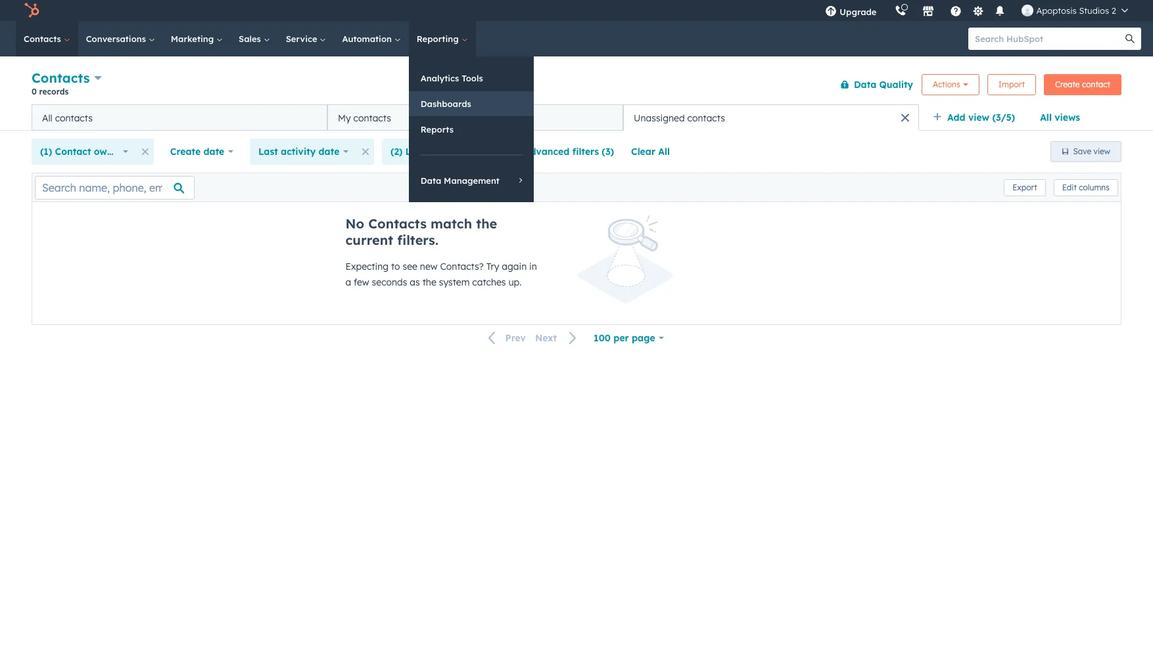 Task type: locate. For each thing, give the bounding box(es) containing it.
the right as
[[422, 277, 436, 289]]

contacts?
[[440, 261, 484, 273]]

dashboards link
[[409, 91, 534, 116]]

the inside expecting to see new contacts? try again in a few seconds as the system catches up.
[[422, 277, 436, 289]]

actions
[[933, 79, 960, 89]]

notifications button
[[989, 0, 1011, 21]]

add
[[947, 112, 965, 124]]

contacts up records
[[32, 70, 90, 86]]

edit columns
[[1062, 182, 1110, 192]]

create
[[1055, 79, 1080, 89], [170, 146, 201, 158]]

2 horizontal spatial all
[[1040, 112, 1052, 124]]

advanced
[[524, 146, 570, 158]]

contacts down records
[[55, 112, 93, 124]]

next button
[[530, 330, 585, 347]]

create inside create contact button
[[1055, 79, 1080, 89]]

contacts inside my contacts button
[[353, 112, 391, 124]]

create down all contacts button
[[170, 146, 201, 158]]

(2) lead status
[[391, 146, 459, 158]]

data quality button
[[831, 71, 914, 98]]

0 horizontal spatial contacts
[[55, 112, 93, 124]]

date down all contacts button
[[203, 146, 224, 158]]

contacts
[[24, 34, 64, 44], [32, 70, 90, 86], [368, 216, 427, 232]]

contacts right no
[[368, 216, 427, 232]]

all inside button
[[42, 112, 52, 124]]

catches
[[472, 277, 506, 289]]

all views link
[[1031, 105, 1089, 131]]

all down 0 records
[[42, 112, 52, 124]]

2 vertical spatial contacts
[[368, 216, 427, 232]]

date right activity
[[318, 146, 339, 158]]

contacts inside all contacts button
[[55, 112, 93, 124]]

menu item
[[886, 0, 888, 21]]

all right clear
[[658, 146, 670, 158]]

few
[[354, 277, 369, 289]]

contacts right unassigned
[[687, 112, 725, 124]]

next
[[535, 333, 557, 345]]

1 vertical spatial view
[[1094, 147, 1110, 156]]

hubspot image
[[24, 3, 39, 18]]

1 horizontal spatial view
[[1094, 147, 1110, 156]]

create left contact
[[1055, 79, 1080, 89]]

0 horizontal spatial view
[[968, 112, 989, 124]]

status
[[431, 146, 459, 158]]

contacts inside popup button
[[32, 70, 90, 86]]

Search HubSpot search field
[[968, 28, 1129, 50]]

prev button
[[480, 330, 530, 347]]

all left views
[[1040, 112, 1052, 124]]

1 horizontal spatial create
[[1055, 79, 1080, 89]]

view
[[968, 112, 989, 124], [1094, 147, 1110, 156]]

1 vertical spatial data
[[421, 176, 441, 186]]

1 vertical spatial create
[[170, 146, 201, 158]]

my
[[338, 112, 351, 124]]

contacts down "hubspot" link
[[24, 34, 64, 44]]

create date
[[170, 146, 224, 158]]

1 horizontal spatial all
[[658, 146, 670, 158]]

Search name, phone, email addresses, or company search field
[[35, 176, 195, 200]]

1 horizontal spatial date
[[318, 146, 339, 158]]

create for create date
[[170, 146, 201, 158]]

activity
[[281, 146, 316, 158]]

(3)
[[602, 146, 614, 158]]

the
[[476, 216, 497, 232], [422, 277, 436, 289]]

create for create contact
[[1055, 79, 1080, 89]]

0 vertical spatial data
[[854, 79, 876, 90]]

sales
[[239, 34, 263, 44]]

(1)
[[40, 146, 52, 158]]

2 horizontal spatial contacts
[[687, 112, 725, 124]]

data management
[[421, 176, 500, 186]]

calling icon button
[[890, 2, 912, 19]]

0 vertical spatial view
[[968, 112, 989, 124]]

unassigned contacts
[[634, 112, 725, 124]]

view for add
[[968, 112, 989, 124]]

0 horizontal spatial date
[[203, 146, 224, 158]]

create date button
[[162, 139, 242, 165]]

view inside button
[[1094, 147, 1110, 156]]

1 vertical spatial contacts
[[32, 70, 90, 86]]

all contacts button
[[32, 105, 327, 131]]

reports
[[421, 124, 454, 135]]

0 vertical spatial create
[[1055, 79, 1080, 89]]

view right the save
[[1094, 147, 1110, 156]]

1 vertical spatial the
[[422, 277, 436, 289]]

data down (2) lead status popup button at top
[[421, 176, 441, 186]]

view right add
[[968, 112, 989, 124]]

contacts inside no contacts match the current filters.
[[368, 216, 427, 232]]

the right match
[[476, 216, 497, 232]]

100 per page
[[594, 333, 655, 344]]

search image
[[1125, 34, 1135, 43]]

data quality
[[854, 79, 913, 90]]

contacts for all contacts
[[55, 112, 93, 124]]

search button
[[1119, 28, 1141, 50]]

1 contacts from the left
[[55, 112, 93, 124]]

help image
[[950, 6, 962, 18]]

marketing link
[[163, 21, 231, 57]]

reporting
[[417, 34, 461, 44]]

1 horizontal spatial contacts
[[353, 112, 391, 124]]

2 date from the left
[[318, 146, 339, 158]]

menu
[[816, 0, 1137, 21]]

create contact
[[1055, 79, 1110, 89]]

match
[[431, 216, 472, 232]]

contact
[[55, 146, 91, 158]]

0 vertical spatial the
[[476, 216, 497, 232]]

contacts right my
[[353, 112, 391, 124]]

0 horizontal spatial create
[[170, 146, 201, 158]]

clear
[[631, 146, 655, 158]]

expecting
[[345, 261, 389, 273]]

2 contacts from the left
[[353, 112, 391, 124]]

contact
[[1082, 79, 1110, 89]]

all
[[1040, 112, 1052, 124], [42, 112, 52, 124], [658, 146, 670, 158]]

try
[[486, 261, 499, 273]]

1 horizontal spatial data
[[854, 79, 876, 90]]

contacts button
[[32, 68, 102, 87]]

my contacts
[[338, 112, 391, 124]]

0 horizontal spatial data
[[421, 176, 441, 186]]

data
[[854, 79, 876, 90], [421, 176, 441, 186]]

0
[[32, 87, 37, 97]]

0 horizontal spatial all
[[42, 112, 52, 124]]

1 date from the left
[[203, 146, 224, 158]]

analytics
[[421, 73, 459, 83]]

a
[[345, 277, 351, 289]]

1 horizontal spatial the
[[476, 216, 497, 232]]

0 vertical spatial contacts
[[24, 34, 64, 44]]

create inside create date popup button
[[170, 146, 201, 158]]

save view
[[1073, 147, 1110, 156]]

view inside popup button
[[968, 112, 989, 124]]

3 contacts from the left
[[687, 112, 725, 124]]

export button
[[1004, 179, 1046, 196]]

prev
[[505, 333, 526, 345]]

contacts inside unassigned contacts button
[[687, 112, 725, 124]]

data for data quality
[[854, 79, 876, 90]]

data inside button
[[854, 79, 876, 90]]

0 horizontal spatial the
[[422, 277, 436, 289]]

view for save
[[1094, 147, 1110, 156]]

views
[[1055, 112, 1080, 124]]

unassigned
[[634, 112, 685, 124]]

contacts banner
[[32, 67, 1121, 105]]

data left quality
[[854, 79, 876, 90]]

marketplaces image
[[923, 6, 934, 18]]

data inside reporting menu
[[421, 176, 441, 186]]

(1) contact owner button
[[32, 139, 137, 165]]



Task type: describe. For each thing, give the bounding box(es) containing it.
all contacts
[[42, 112, 93, 124]]

last activity date
[[258, 146, 339, 158]]

records
[[39, 87, 69, 97]]

conversations
[[86, 34, 148, 44]]

marketplaces button
[[915, 0, 942, 21]]

all for all contacts
[[42, 112, 52, 124]]

create contact button
[[1044, 74, 1121, 95]]

studios
[[1079, 5, 1109, 16]]

automation link
[[334, 21, 409, 57]]

contacts for unassigned contacts
[[687, 112, 725, 124]]

pagination navigation
[[480, 330, 585, 347]]

clear all
[[631, 146, 670, 158]]

up.
[[508, 277, 522, 289]]

hubspot link
[[16, 3, 49, 18]]

all views
[[1040, 112, 1080, 124]]

data for data management
[[421, 176, 441, 186]]

settings link
[[970, 4, 986, 17]]

reporting link
[[409, 21, 476, 57]]

apoptosis
[[1036, 5, 1077, 16]]

analytics tools link
[[409, 66, 534, 91]]

management
[[444, 176, 500, 186]]

tara schultz image
[[1022, 5, 1034, 16]]

filters.
[[397, 232, 438, 248]]

unassigned contacts button
[[623, 105, 919, 131]]

page
[[632, 333, 655, 344]]

no
[[345, 216, 364, 232]]

service link
[[278, 21, 334, 57]]

calling icon image
[[895, 5, 907, 17]]

reporting menu
[[409, 57, 534, 202]]

my contacts button
[[327, 105, 623, 131]]

no contacts match the current filters.
[[345, 216, 497, 248]]

quality
[[879, 79, 913, 90]]

conversations link
[[78, 21, 163, 57]]

advanced filters (3) button
[[502, 139, 623, 165]]

save
[[1073, 147, 1091, 156]]

upgrade
[[840, 7, 877, 17]]

apoptosis studios 2
[[1036, 5, 1116, 16]]

in
[[529, 261, 537, 273]]

advanced filters (3)
[[524, 146, 614, 158]]

upgrade image
[[825, 6, 837, 18]]

clear all button
[[623, 139, 678, 165]]

marketing
[[171, 34, 216, 44]]

export
[[1012, 182, 1037, 192]]

import button
[[987, 74, 1036, 95]]

per
[[613, 333, 629, 344]]

save view button
[[1050, 141, 1121, 162]]

all inside button
[[658, 146, 670, 158]]

see
[[403, 261, 417, 273]]

service
[[286, 34, 320, 44]]

all for all views
[[1040, 112, 1052, 124]]

contacts for my contacts
[[353, 112, 391, 124]]

reports link
[[409, 117, 534, 142]]

date inside popup button
[[318, 146, 339, 158]]

columns
[[1079, 182, 1110, 192]]

(2) lead status button
[[382, 139, 477, 165]]

add view (3/5) button
[[924, 105, 1031, 131]]

100 per page button
[[585, 325, 673, 352]]

again
[[502, 261, 527, 273]]

notifications image
[[994, 6, 1006, 18]]

edit columns button
[[1054, 179, 1118, 196]]

actions button
[[922, 74, 979, 95]]

help button
[[945, 0, 967, 21]]

date inside popup button
[[203, 146, 224, 158]]

dashboards
[[421, 99, 471, 109]]

automation
[[342, 34, 394, 44]]

import
[[998, 79, 1025, 89]]

menu containing apoptosis studios 2
[[816, 0, 1137, 21]]

current
[[345, 232, 393, 248]]

analytics tools
[[421, 73, 483, 83]]

filters
[[572, 146, 599, 158]]

(1) contact owner
[[40, 146, 122, 158]]

to
[[391, 261, 400, 273]]

expecting to see new contacts? try again in a few seconds as the system catches up.
[[345, 261, 537, 289]]

last activity date button
[[250, 139, 357, 165]]

as
[[410, 277, 420, 289]]

add view (3/5)
[[947, 112, 1015, 124]]

last
[[258, 146, 278, 158]]

lead
[[405, 146, 428, 158]]

(2)
[[391, 146, 403, 158]]

sales link
[[231, 21, 278, 57]]

system
[[439, 277, 470, 289]]

new
[[420, 261, 437, 273]]

settings image
[[972, 6, 984, 17]]

100
[[594, 333, 611, 344]]

the inside no contacts match the current filters.
[[476, 216, 497, 232]]

0 records
[[32, 87, 69, 97]]

(3/5)
[[992, 112, 1015, 124]]



Task type: vqa. For each thing, say whether or not it's contained in the screenshot.
Search icon
yes



